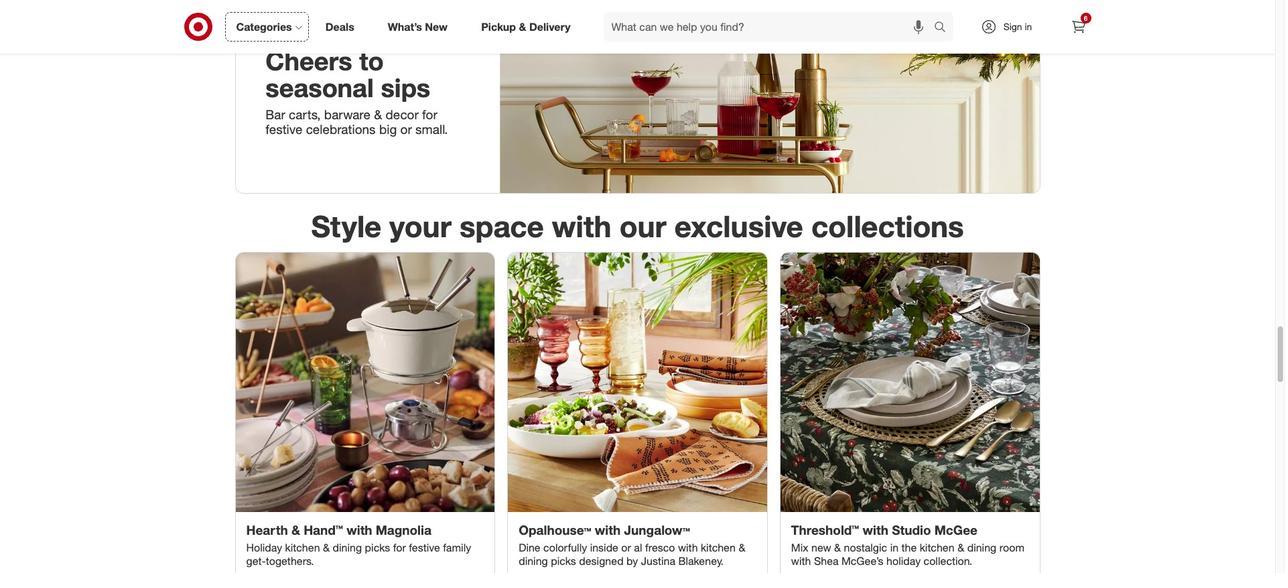 Task type: locate. For each thing, give the bounding box(es) containing it.
™ inside hearth & hand ™ with magnolia holiday kitchen & dining picks for festive family get-togethers.
[[336, 522, 343, 538]]

big
[[379, 122, 397, 137]]

2 horizontal spatial kitchen
[[920, 541, 955, 554]]

designed
[[579, 554, 624, 568]]

picks
[[365, 541, 390, 554], [551, 554, 577, 568]]

style your space with our exclusive collections
[[311, 209, 965, 244]]

mcgee's
[[842, 554, 884, 568]]

kitchen inside opalhouse ™ with jungalow ™ dine colorfully inside or al fresco with kitchen & dining picks designed by justina blakeney.
[[701, 541, 736, 554]]

kitchen down hand on the bottom of page
[[285, 541, 320, 554]]

3 kitchen from the left
[[920, 541, 955, 554]]

for
[[422, 106, 438, 122], [393, 541, 406, 554]]

0 horizontal spatial picks
[[365, 541, 390, 554]]

picks down magnolia
[[365, 541, 390, 554]]

&
[[519, 20, 527, 33], [374, 106, 382, 122], [292, 522, 300, 538], [323, 541, 330, 554], [739, 541, 746, 554], [835, 541, 842, 554], [958, 541, 965, 554]]

threshold
[[792, 522, 852, 538]]

1 vertical spatial festive
[[409, 541, 440, 554]]

with right fresco
[[678, 541, 698, 554]]

dining down opalhouse
[[519, 554, 548, 568]]

1 ™ from the left
[[336, 522, 343, 538]]

barware
[[324, 106, 371, 122]]

6 link
[[1064, 12, 1094, 42]]

dining inside hearth & hand ™ with magnolia holiday kitchen & dining picks for festive family get-togethers.
[[333, 541, 362, 554]]

for down magnolia
[[393, 541, 406, 554]]

small.
[[416, 122, 448, 137]]

festive down the seasonal
[[266, 122, 303, 137]]

holiday
[[887, 554, 921, 568]]

1 vertical spatial in
[[891, 541, 899, 554]]

& right blakeney.
[[739, 541, 746, 554]]

& right new
[[835, 541, 842, 554]]

1 horizontal spatial picks
[[551, 554, 577, 568]]

sips
[[381, 72, 431, 103]]

dining inside threshold ™ with studio mcgee mix new & nostalgic in the kitchen & dining room with shea mcgee's holiday collection.
[[968, 541, 997, 554]]

in left the
[[891, 541, 899, 554]]

with right hand on the bottom of page
[[347, 522, 372, 538]]

1 vertical spatial or
[[622, 541, 631, 554]]

1 vertical spatial for
[[393, 541, 406, 554]]

dining down hand on the bottom of page
[[333, 541, 362, 554]]

mix
[[792, 541, 809, 554]]

1 horizontal spatial or
[[622, 541, 631, 554]]

™ up inside
[[584, 522, 592, 538]]

kitchen
[[285, 541, 320, 554], [701, 541, 736, 554], [920, 541, 955, 554]]

by
[[627, 554, 638, 568]]

™
[[336, 522, 343, 538], [584, 522, 592, 538], [683, 522, 691, 538], [852, 522, 860, 538]]

kitchen right fresco
[[701, 541, 736, 554]]

cheers to seasonal sips bar carts, barware & decor for festive celebrations big or small.
[[266, 45, 448, 137]]

new
[[812, 541, 832, 554]]

dining left room on the bottom right
[[968, 541, 997, 554]]

1 horizontal spatial kitchen
[[701, 541, 736, 554]]

jungalow
[[624, 522, 683, 538]]

categories link
[[225, 12, 309, 42]]

seasonal
[[266, 72, 374, 103]]

2 kitchen from the left
[[701, 541, 736, 554]]

room
[[1000, 541, 1025, 554]]

exclusive
[[675, 209, 804, 244]]

new
[[425, 20, 448, 33]]

search
[[928, 21, 960, 35]]

search button
[[928, 12, 960, 44]]

& inside cheers to seasonal sips bar carts, barware & decor for festive celebrations big or small.
[[374, 106, 382, 122]]

or left al
[[622, 541, 631, 554]]

threshold ™ with studio mcgee mix new & nostalgic in the kitchen & dining room with shea mcgee's holiday collection.
[[792, 522, 1025, 568]]

fresco
[[646, 541, 675, 554]]

0 horizontal spatial kitchen
[[285, 541, 320, 554]]

2 horizontal spatial dining
[[968, 541, 997, 554]]

kitchen inside threshold ™ with studio mcgee mix new & nostalgic in the kitchen & dining room with shea mcgee's holiday collection.
[[920, 541, 955, 554]]

0 horizontal spatial dining
[[333, 541, 362, 554]]

™ up nostalgic
[[852, 522, 860, 538]]

picks down opalhouse
[[551, 554, 577, 568]]

0 vertical spatial festive
[[266, 122, 303, 137]]

picks inside hearth & hand ™ with magnolia holiday kitchen & dining picks for festive family get-togethers.
[[365, 541, 390, 554]]

2 ™ from the left
[[584, 522, 592, 538]]

™ up blakeney.
[[683, 522, 691, 538]]

sign in link
[[970, 12, 1054, 42]]

0 vertical spatial or
[[401, 122, 412, 137]]

0 horizontal spatial festive
[[266, 122, 303, 137]]

festive down magnolia
[[409, 541, 440, 554]]

the
[[902, 541, 917, 554]]

or inside opalhouse ™ with jungalow ™ dine colorfully inside or al fresco with kitchen & dining picks designed by justina blakeney.
[[622, 541, 631, 554]]

0 horizontal spatial in
[[891, 541, 899, 554]]

kitchen down mcgee
[[920, 541, 955, 554]]

or right big
[[401, 122, 412, 137]]

hearth & hand ™ with magnolia holiday kitchen & dining picks for festive family get-togethers.
[[246, 522, 471, 568]]

justina
[[641, 554, 676, 568]]

togethers.
[[266, 554, 314, 568]]

1 horizontal spatial in
[[1025, 21, 1033, 32]]

kitchen inside hearth & hand ™ with magnolia holiday kitchen & dining picks for festive family get-togethers.
[[285, 541, 320, 554]]

™ left magnolia
[[336, 522, 343, 538]]

or
[[401, 122, 412, 137], [622, 541, 631, 554]]

0 horizontal spatial or
[[401, 122, 412, 137]]

what's new
[[388, 20, 448, 33]]

with left new
[[792, 554, 812, 568]]

deals
[[326, 20, 355, 33]]

0 horizontal spatial for
[[393, 541, 406, 554]]

4 ™ from the left
[[852, 522, 860, 538]]

for right decor
[[422, 106, 438, 122]]

0 vertical spatial for
[[422, 106, 438, 122]]

& inside opalhouse ™ with jungalow ™ dine colorfully inside or al fresco with kitchen & dining picks designed by justina blakeney.
[[739, 541, 746, 554]]

your
[[390, 209, 452, 244]]

opalhouse
[[519, 522, 584, 538]]

with
[[552, 209, 612, 244], [347, 522, 372, 538], [595, 522, 621, 538], [863, 522, 889, 538], [678, 541, 698, 554], [792, 554, 812, 568]]

dining
[[333, 541, 362, 554], [968, 541, 997, 554], [519, 554, 548, 568]]

1 horizontal spatial festive
[[409, 541, 440, 554]]

with inside hearth & hand ™ with magnolia holiday kitchen & dining picks for festive family get-togethers.
[[347, 522, 372, 538]]

decor
[[386, 106, 419, 122]]

in
[[1025, 21, 1033, 32], [891, 541, 899, 554]]

or inside cheers to seasonal sips bar carts, barware & decor for festive celebrations big or small.
[[401, 122, 412, 137]]

& right pickup
[[519, 20, 527, 33]]

for inside cheers to seasonal sips bar carts, barware & decor for festive celebrations big or small.
[[422, 106, 438, 122]]

festive
[[266, 122, 303, 137], [409, 541, 440, 554]]

in right sign
[[1025, 21, 1033, 32]]

1 horizontal spatial dining
[[519, 554, 548, 568]]

with up nostalgic
[[863, 522, 889, 538]]

a table set with colorful glassware, orange napkins and a white bowl holding a salad. image
[[508, 253, 768, 512]]

sign in
[[1004, 21, 1033, 32]]

blakeney.
[[679, 554, 724, 568]]

& left decor
[[374, 106, 382, 122]]

1 horizontal spatial for
[[422, 106, 438, 122]]

celebrations
[[306, 122, 376, 137]]

1 kitchen from the left
[[285, 541, 320, 554]]



Task type: vqa. For each thing, say whether or not it's contained in the screenshot.
Gadgets
no



Task type: describe. For each thing, give the bounding box(es) containing it.
festive inside cheers to seasonal sips bar carts, barware & decor for festive celebrations big or small.
[[266, 122, 303, 137]]

inside
[[590, 541, 619, 554]]

dining inside opalhouse ™ with jungalow ™ dine colorfully inside or al fresco with kitchen & dining picks designed by justina blakeney.
[[519, 554, 548, 568]]

& down hand on the bottom of page
[[323, 541, 330, 554]]

shea
[[815, 554, 839, 568]]

dine
[[519, 541, 541, 554]]

pickup
[[481, 20, 516, 33]]

for inside hearth & hand ™ with magnolia holiday kitchen & dining picks for festive family get-togethers.
[[393, 541, 406, 554]]

picks inside opalhouse ™ with jungalow ™ dine colorfully inside or al fresco with kitchen & dining picks designed by justina blakeney.
[[551, 554, 577, 568]]

& inside pickup & delivery link
[[519, 20, 527, 33]]

al
[[634, 541, 643, 554]]

in inside threshold ™ with studio mcgee mix new & nostalgic in the kitchen & dining room with shea mcgee's holiday collection.
[[891, 541, 899, 554]]

studio
[[892, 522, 932, 538]]

space
[[460, 209, 544, 244]]

nostalgic
[[845, 541, 888, 554]]

to
[[360, 45, 384, 76]]

3 ™ from the left
[[683, 522, 691, 538]]

collection.
[[924, 554, 973, 568]]

0 vertical spatial in
[[1025, 21, 1033, 32]]

categories
[[236, 20, 292, 33]]

& down mcgee
[[958, 541, 965, 554]]

bar
[[266, 106, 285, 122]]

festive inside hearth & hand ™ with magnolia holiday kitchen & dining picks for festive family get-togethers.
[[409, 541, 440, 554]]

6
[[1085, 14, 1088, 22]]

mcgee
[[935, 522, 978, 538]]

with left our
[[552, 209, 612, 244]]

what's
[[388, 20, 422, 33]]

What can we help you find? suggestions appear below search field
[[604, 12, 938, 42]]

hand
[[304, 522, 336, 538]]

family
[[443, 541, 471, 554]]

our
[[620, 209, 667, 244]]

& left hand on the bottom of page
[[292, 522, 300, 538]]

colorfully
[[544, 541, 587, 554]]

magnolia
[[376, 522, 432, 538]]

carts,
[[289, 106, 321, 122]]

what's new link
[[377, 12, 465, 42]]

get-
[[246, 554, 266, 568]]

cheers
[[266, 45, 353, 76]]

holiday
[[246, 541, 282, 554]]

™ inside threshold ™ with studio mcgee mix new & nostalgic in the kitchen & dining room with shea mcgee's holiday collection.
[[852, 522, 860, 538]]

style
[[311, 209, 382, 244]]

opalhouse ™ with jungalow ™ dine colorfully inside or al fresco with kitchen & dining picks designed by justina blakeney.
[[519, 522, 746, 568]]

pickup & delivery
[[481, 20, 571, 33]]

sign
[[1004, 21, 1023, 32]]

deals link
[[314, 12, 371, 42]]

hearth
[[246, 522, 288, 538]]

pickup & delivery link
[[470, 12, 588, 42]]

with up inside
[[595, 522, 621, 538]]

collections
[[812, 209, 965, 244]]

delivery
[[530, 20, 571, 33]]



